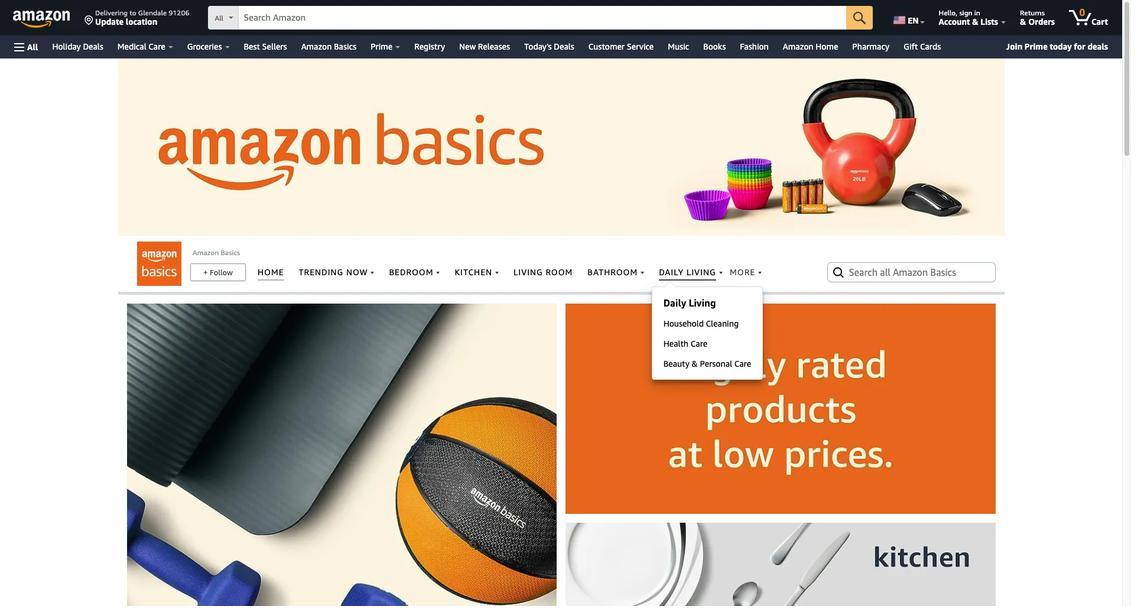 Task type: describe. For each thing, give the bounding box(es) containing it.
delivering to glendale 91206 update location
[[95, 8, 190, 27]]

all inside button
[[27, 42, 38, 52]]

to
[[130, 8, 136, 17]]

medical care
[[118, 41, 165, 51]]

amazon basics inside navigation navigation
[[301, 41, 357, 51]]

medical
[[118, 41, 146, 51]]

& for returns
[[1021, 17, 1027, 27]]

registry
[[415, 41, 445, 51]]

Search all Amazon Basics search field
[[849, 263, 977, 283]]

best
[[244, 41, 260, 51]]

amazon basics logo image
[[137, 242, 182, 286]]

& for account
[[973, 17, 979, 27]]

returns & orders
[[1021, 8, 1056, 27]]

none submit inside the all search box
[[847, 6, 874, 30]]

91206
[[169, 8, 190, 17]]

pharmacy link
[[846, 38, 897, 55]]

en
[[908, 15, 919, 25]]

1 vertical spatial amazon basics
[[193, 248, 240, 257]]

join prime today for deals link
[[1002, 39, 1114, 54]]

in
[[975, 8, 981, 17]]

returns
[[1021, 8, 1045, 17]]

medical care link
[[111, 38, 180, 55]]

releases
[[478, 41, 510, 51]]

deals for today's deals
[[554, 41, 575, 51]]

gift cards link
[[897, 38, 956, 55]]

customer service
[[589, 41, 654, 51]]

+
[[203, 268, 208, 277]]

gift
[[904, 41, 919, 51]]

fashion link
[[733, 38, 776, 55]]

1 vertical spatial basics
[[221, 248, 240, 257]]

today's deals link
[[517, 38, 582, 55]]

update
[[95, 17, 124, 27]]

today's
[[525, 41, 552, 51]]

2 prime from the left
[[1025, 41, 1048, 51]]

account
[[939, 17, 971, 27]]

Search Amazon text field
[[239, 7, 847, 29]]

holiday deals link
[[45, 38, 111, 55]]

gift cards
[[904, 41, 942, 51]]

prime link
[[364, 38, 408, 55]]

0 horizontal spatial amazon basics link
[[193, 248, 240, 257]]

1 prime from the left
[[371, 41, 393, 51]]

0 vertical spatial amazon basics link
[[294, 38, 364, 55]]

deals
[[1088, 41, 1109, 51]]

location
[[126, 17, 157, 27]]

today's deals
[[525, 41, 575, 51]]

amazon for amazon home link on the top of the page
[[783, 41, 814, 51]]

amazon image
[[13, 11, 70, 28]]

orders
[[1029, 17, 1056, 27]]

glendale
[[138, 8, 167, 17]]

best sellers link
[[237, 38, 294, 55]]

service
[[627, 41, 654, 51]]

new releases link
[[452, 38, 517, 55]]

join prime today for deals
[[1007, 41, 1109, 51]]

best sellers
[[244, 41, 287, 51]]



Task type: vqa. For each thing, say whether or not it's contained in the screenshot.
Travel
no



Task type: locate. For each thing, give the bounding box(es) containing it.
lists
[[981, 17, 999, 27]]

amazon left home
[[783, 41, 814, 51]]

+ follow button
[[191, 264, 245, 281]]

en link
[[887, 3, 931, 33]]

all inside search box
[[215, 14, 224, 22]]

new releases
[[460, 41, 510, 51]]

search image
[[832, 266, 846, 280]]

cart
[[1092, 17, 1109, 27]]

prime
[[371, 41, 393, 51], [1025, 41, 1048, 51]]

amazon up +
[[193, 248, 219, 257]]

prime right join
[[1025, 41, 1048, 51]]

amazon basics link right 'sellers'
[[294, 38, 364, 55]]

pharmacy
[[853, 41, 890, 51]]

care
[[149, 41, 165, 51]]

amazon basics link up + follow
[[193, 248, 240, 257]]

All search field
[[208, 6, 874, 31]]

1 vertical spatial amazon basics link
[[193, 248, 240, 257]]

1 horizontal spatial &
[[1021, 17, 1027, 27]]

1 vertical spatial all
[[27, 42, 38, 52]]

1 horizontal spatial amazon
[[301, 41, 332, 51]]

music link
[[661, 38, 697, 55]]

2 deals from the left
[[554, 41, 575, 51]]

hello, sign in
[[939, 8, 981, 17]]

0 vertical spatial basics
[[334, 41, 357, 51]]

delivering
[[95, 8, 128, 17]]

0
[[1080, 7, 1086, 18]]

deals
[[83, 41, 103, 51], [554, 41, 575, 51]]

0 horizontal spatial basics
[[221, 248, 240, 257]]

0 horizontal spatial amazon
[[193, 248, 219, 257]]

1 horizontal spatial basics
[[334, 41, 357, 51]]

all button
[[9, 35, 43, 59]]

1 horizontal spatial deals
[[554, 41, 575, 51]]

holiday
[[52, 41, 81, 51]]

books link
[[697, 38, 733, 55]]

amazon basics
[[301, 41, 357, 51], [193, 248, 240, 257]]

& left lists
[[973, 17, 979, 27]]

2 & from the left
[[1021, 17, 1027, 27]]

all down amazon "image"
[[27, 42, 38, 52]]

amazon basics link
[[294, 38, 364, 55], [193, 248, 240, 257]]

all
[[215, 14, 224, 22], [27, 42, 38, 52]]

new
[[460, 41, 476, 51]]

1 horizontal spatial prime
[[1025, 41, 1048, 51]]

home
[[816, 41, 839, 51]]

follow
[[210, 268, 233, 277]]

for
[[1075, 41, 1086, 51]]

sign
[[960, 8, 973, 17]]

deals right holiday
[[83, 41, 103, 51]]

groceries
[[187, 41, 222, 51]]

1 horizontal spatial all
[[215, 14, 224, 22]]

account & lists
[[939, 17, 999, 27]]

groceries link
[[180, 38, 237, 55]]

1 horizontal spatial amazon basics link
[[294, 38, 364, 55]]

amazon home link
[[776, 38, 846, 55]]

amazon basics up + follow
[[193, 248, 240, 257]]

1 & from the left
[[973, 17, 979, 27]]

basics up follow
[[221, 248, 240, 257]]

deals inside 'link'
[[83, 41, 103, 51]]

join
[[1007, 41, 1023, 51]]

books
[[704, 41, 726, 51]]

0 horizontal spatial deals
[[83, 41, 103, 51]]

& inside returns & orders
[[1021, 17, 1027, 27]]

0 horizontal spatial &
[[973, 17, 979, 27]]

amazon for top amazon basics link
[[301, 41, 332, 51]]

navigation navigation
[[0, 0, 1123, 59]]

&
[[973, 17, 979, 27], [1021, 17, 1027, 27]]

basics left prime link
[[334, 41, 357, 51]]

sellers
[[262, 41, 287, 51]]

basics
[[334, 41, 357, 51], [221, 248, 240, 257]]

+ follow
[[203, 268, 233, 277]]

None submit
[[847, 6, 874, 30]]

holiday deals
[[52, 41, 103, 51]]

0 horizontal spatial amazon basics
[[193, 248, 240, 257]]

amazon right 'sellers'
[[301, 41, 332, 51]]

0 vertical spatial amazon basics
[[301, 41, 357, 51]]

all up groceries link
[[215, 14, 224, 22]]

customer
[[589, 41, 625, 51]]

& left 'orders'
[[1021, 17, 1027, 27]]

1 deals from the left
[[83, 41, 103, 51]]

0 vertical spatial all
[[215, 14, 224, 22]]

registry link
[[408, 38, 452, 55]]

amazon home
[[783, 41, 839, 51]]

basics inside navigation navigation
[[334, 41, 357, 51]]

0 horizontal spatial all
[[27, 42, 38, 52]]

today
[[1050, 41, 1073, 51]]

deals right today's
[[554, 41, 575, 51]]

amazon basics right 'sellers'
[[301, 41, 357, 51]]

fashion
[[741, 41, 769, 51]]

amazon
[[301, 41, 332, 51], [783, 41, 814, 51], [193, 248, 219, 257]]

deals for holiday deals
[[83, 41, 103, 51]]

2 horizontal spatial amazon
[[783, 41, 814, 51]]

music
[[668, 41, 690, 51]]

0 horizontal spatial prime
[[371, 41, 393, 51]]

hello,
[[939, 8, 958, 17]]

customer service link
[[582, 38, 661, 55]]

1 horizontal spatial amazon basics
[[301, 41, 357, 51]]

prime left 'registry'
[[371, 41, 393, 51]]

cards
[[921, 41, 942, 51]]



